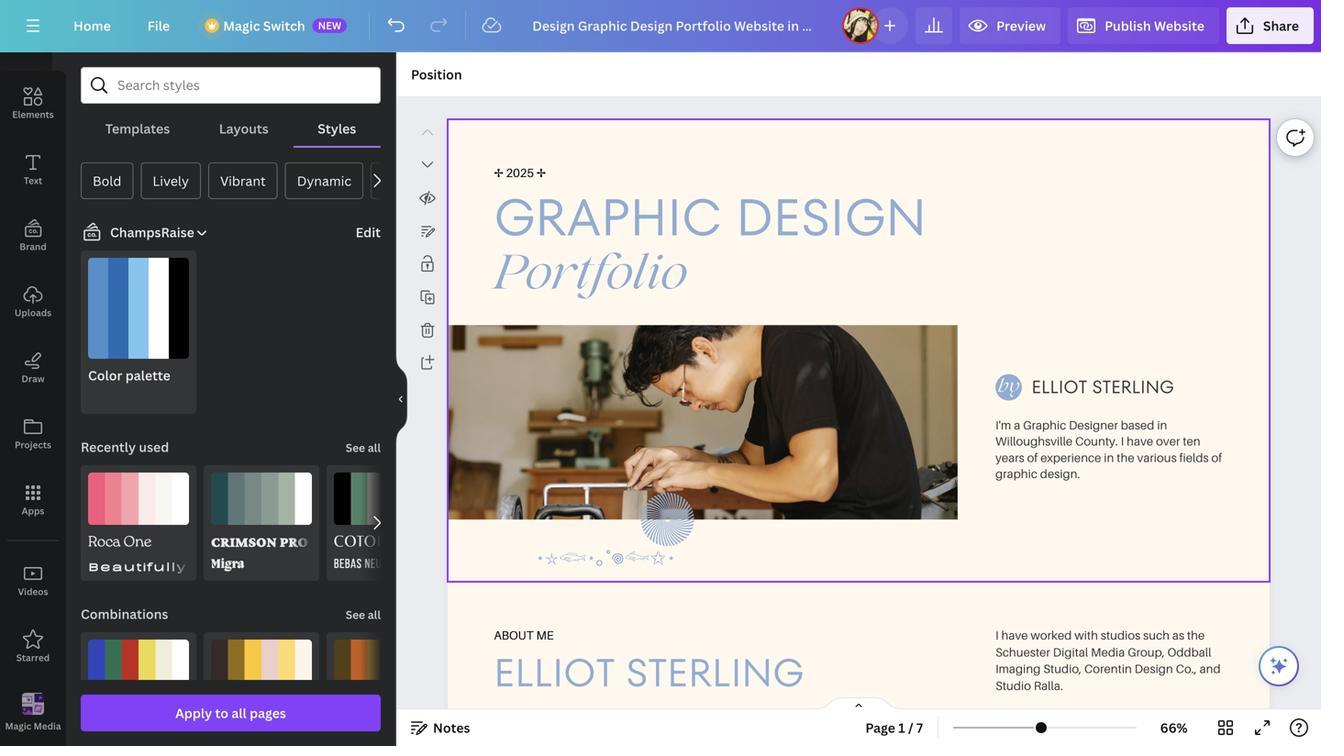 Task type: locate. For each thing, give the bounding box(es) containing it.
all for combinations
[[368, 607, 381, 622]]

1 vertical spatial media
[[34, 720, 61, 732]]

the left various
[[1117, 450, 1135, 465]]

⋆⭒𓆟⋆｡˚𖦹𓆜✩⋆
[[536, 544, 676, 572]]

pro
[[280, 534, 308, 550]]

media up corentin
[[1091, 645, 1125, 659]]

see all for combinations
[[346, 607, 381, 622]]

1 vertical spatial elliot
[[494, 645, 615, 700]]

0 horizontal spatial elliot
[[494, 645, 615, 700]]

color palette button
[[81, 251, 196, 414]]

graphic up portfolio
[[494, 181, 722, 253]]

2 horizontal spatial design
[[1135, 661, 1174, 676]]

2 see from the top
[[346, 607, 365, 622]]

design
[[18, 42, 48, 55], [736, 181, 927, 253], [1135, 661, 1174, 676]]

1 vertical spatial in
[[1104, 450, 1114, 465]]

graphic
[[996, 466, 1038, 481]]

have up schuester
[[1002, 628, 1028, 642]]

edit button
[[356, 222, 381, 242]]

1 vertical spatial the
[[1188, 628, 1205, 642]]

1 horizontal spatial in
[[1158, 418, 1168, 432]]

have down based
[[1127, 434, 1154, 448]]

see all button left hide image at the left of page
[[344, 429, 383, 465]]

0 vertical spatial design
[[18, 42, 48, 55]]

text
[[24, 174, 42, 187]]

apply to all pages
[[175, 704, 286, 722]]

publish
[[1105, 17, 1152, 34]]

0 vertical spatial see
[[346, 440, 365, 455]]

0 horizontal spatial of
[[1028, 450, 1038, 465]]

0 vertical spatial the
[[1117, 450, 1135, 465]]

all down the neue
[[368, 607, 381, 622]]

1 of from the left
[[1028, 450, 1038, 465]]

i'm
[[996, 418, 1012, 432]]

0 vertical spatial all
[[368, 440, 381, 455]]

elliot for elliot sterling
[[1032, 374, 1088, 399]]

i up schuester
[[996, 628, 999, 642]]

elements
[[12, 108, 54, 121]]

elliot
[[1032, 374, 1088, 399], [494, 645, 615, 700]]

the
[[1117, 450, 1135, 465], [1188, 628, 1205, 642]]

roca
[[88, 533, 121, 555]]

all left hide image at the left of page
[[368, 440, 381, 455]]

with
[[1075, 628, 1099, 642]]

media
[[1091, 645, 1125, 659], [34, 720, 61, 732]]

✢ 2025 ✢
[[494, 166, 546, 180]]

0 horizontal spatial the
[[1117, 450, 1135, 465]]

1 see from the top
[[346, 440, 365, 455]]

0 horizontal spatial in
[[1104, 450, 1114, 465]]

see down "bebas"
[[346, 607, 365, 622]]

see left hide image at the left of page
[[346, 440, 365, 455]]

0 vertical spatial in
[[1158, 418, 1168, 432]]

dynamic
[[297, 172, 352, 190]]

one
[[124, 533, 152, 555]]

0 horizontal spatial design
[[18, 42, 48, 55]]

fields
[[1180, 450, 1209, 465]]

1 vertical spatial graphic
[[1023, 418, 1067, 432]]

1 vertical spatial magic
[[5, 720, 31, 732]]

starred button
[[0, 614, 66, 680]]

layouts button
[[195, 111, 293, 146]]

elliot right by
[[1032, 374, 1088, 399]]

text button
[[0, 137, 66, 203]]

uploads
[[15, 307, 52, 319]]

2 vertical spatial design
[[1135, 661, 1174, 676]]

have inside i'm a graphic designer based in willoughsville county. i have over ten years of experience in the various fields of graphic design.
[[1127, 434, 1154, 448]]

the right the as
[[1188, 628, 1205, 642]]

county.
[[1076, 434, 1119, 448]]

1 ✢ from the left
[[494, 166, 504, 180]]

magic inside main menu bar
[[223, 17, 260, 34]]

corentin
[[1085, 661, 1132, 676]]

show pages image
[[815, 697, 903, 711]]

0 horizontal spatial ✢
[[494, 166, 504, 180]]

canva assistant image
[[1268, 655, 1290, 677]]

design inside 'button'
[[18, 42, 48, 55]]

magic switch
[[223, 17, 305, 34]]

elliot down me
[[494, 645, 615, 700]]

based
[[1121, 418, 1155, 432]]

see all down the neue
[[346, 607, 381, 622]]

0 horizontal spatial graphic
[[494, 181, 722, 253]]

1 horizontal spatial magic
[[223, 17, 260, 34]]

preview
[[997, 17, 1046, 34]]

of
[[1028, 450, 1038, 465], [1212, 450, 1223, 465]]

1 horizontal spatial graphic
[[1023, 418, 1067, 432]]

1 horizontal spatial elliot
[[1032, 374, 1088, 399]]

see all button for combinations
[[344, 596, 383, 632]]

all right to
[[232, 704, 247, 722]]

website
[[1155, 17, 1205, 34]]

0 vertical spatial elliot
[[1032, 374, 1088, 399]]

0 vertical spatial i
[[1121, 434, 1124, 448]]

see all left hide image at the left of page
[[346, 440, 381, 455]]

elliot sterling
[[494, 645, 804, 700]]

✢ left 2025
[[494, 166, 504, 180]]

have inside i have worked with studios such as the schuester digital media group, oddball imaging studio, corentin design co., and studio ralla.
[[1002, 628, 1028, 642]]

1 vertical spatial have
[[1002, 628, 1028, 642]]

0 vertical spatial see all button
[[344, 429, 383, 465]]

1 vertical spatial all
[[368, 607, 381, 622]]

2 see all button from the top
[[344, 596, 383, 632]]

apply "lemon meringue" style image
[[211, 640, 312, 740]]

1 horizontal spatial i
[[1121, 434, 1124, 448]]

0 vertical spatial media
[[1091, 645, 1125, 659]]

switch
[[263, 17, 305, 34]]

brand
[[20, 240, 47, 253]]

graphic up "willoughsville"
[[1023, 418, 1067, 432]]

migra
[[211, 558, 244, 572]]

i down based
[[1121, 434, 1124, 448]]

in down county.
[[1104, 450, 1114, 465]]

magic inside button
[[5, 720, 31, 732]]

0 horizontal spatial have
[[1002, 628, 1028, 642]]

2 vertical spatial all
[[232, 704, 247, 722]]

all inside button
[[232, 704, 247, 722]]

1
[[899, 719, 905, 736]]

1 vertical spatial see all button
[[344, 596, 383, 632]]

publish website
[[1105, 17, 1205, 34]]

1 horizontal spatial the
[[1188, 628, 1205, 642]]

1 vertical spatial see all
[[346, 607, 381, 622]]

0 vertical spatial graphic
[[494, 181, 722, 253]]

as
[[1173, 628, 1185, 642]]

0 horizontal spatial i
[[996, 628, 999, 642]]

0 horizontal spatial magic
[[5, 720, 31, 732]]

2025
[[506, 166, 534, 180]]

see all for recently used
[[346, 440, 381, 455]]

champsraise
[[110, 223, 194, 241]]

see all button down the neue
[[344, 596, 383, 632]]

1 horizontal spatial have
[[1127, 434, 1154, 448]]

lively button
[[141, 162, 201, 199]]

1 horizontal spatial of
[[1212, 450, 1223, 465]]

me
[[536, 628, 554, 642]]

2 see all from the top
[[346, 607, 381, 622]]

media down starred
[[34, 720, 61, 732]]

graphic inside i'm a graphic designer based in willoughsville county. i have over ten years of experience in the various fields of graphic design.
[[1023, 418, 1067, 432]]

magic left switch
[[223, 17, 260, 34]]

1 vertical spatial design
[[736, 181, 927, 253]]

imaging
[[996, 661, 1041, 676]]

see
[[346, 440, 365, 455], [346, 607, 365, 622]]

designer
[[1069, 418, 1119, 432]]

of right fields at the right bottom of the page
[[1212, 450, 1223, 465]]

file button
[[133, 7, 185, 44]]

new
[[318, 18, 342, 32]]

in up over
[[1158, 418, 1168, 432]]

1 vertical spatial i
[[996, 628, 999, 642]]

projects
[[15, 439, 51, 451]]

home
[[73, 17, 111, 34]]

0 vertical spatial have
[[1127, 434, 1154, 448]]

neue
[[365, 559, 387, 572]]

i inside i'm a graphic designer based in willoughsville county. i have over ten years of experience in the various fields of graphic design.
[[1121, 434, 1124, 448]]

of down "willoughsville"
[[1028, 450, 1038, 465]]

0 vertical spatial see all
[[346, 440, 381, 455]]

publish website button
[[1068, 7, 1220, 44]]

magic down starred
[[5, 720, 31, 732]]

1 see all from the top
[[346, 440, 381, 455]]

1 see all button from the top
[[344, 429, 383, 465]]

0 vertical spatial magic
[[223, 17, 260, 34]]

digital
[[1053, 645, 1089, 659]]

share
[[1264, 17, 1300, 34]]

✢ right 2025
[[537, 166, 546, 180]]

elliot for elliot sterling
[[494, 645, 615, 700]]

by
[[998, 379, 1020, 396]]

1 horizontal spatial media
[[1091, 645, 1125, 659]]

worked
[[1031, 628, 1072, 642]]

1 vertical spatial see
[[346, 607, 365, 622]]

have
[[1127, 434, 1154, 448], [1002, 628, 1028, 642]]

color
[[88, 367, 122, 384]]

1 horizontal spatial ✢
[[537, 166, 546, 180]]

over
[[1156, 434, 1181, 448]]

brand button
[[0, 203, 66, 269]]

page 1 / 7
[[866, 719, 923, 736]]

videos button
[[0, 548, 66, 614]]

in
[[1158, 418, 1168, 432], [1104, 450, 1114, 465]]

share button
[[1227, 7, 1314, 44]]

0 horizontal spatial media
[[34, 720, 61, 732]]



Task type: vqa. For each thing, say whether or not it's contained in the screenshot.
About me
yes



Task type: describe. For each thing, give the bounding box(es) containing it.
crimson pro migra
[[211, 534, 308, 572]]

portfolio
[[494, 255, 687, 301]]

2 ✢ from the left
[[537, 166, 546, 180]]

notes button
[[404, 713, 478, 742]]

years
[[996, 450, 1025, 465]]

templates
[[105, 120, 170, 137]]

see all button for recently used
[[344, 429, 383, 465]]

to
[[215, 704, 229, 722]]

recently used button
[[79, 429, 171, 465]]

videos
[[18, 586, 48, 598]]

i'm a graphic designer based in willoughsville county. i have over ten years of experience in the various fields of graphic design.
[[996, 418, 1223, 481]]

pages
[[250, 704, 286, 722]]

recently
[[81, 438, 136, 456]]

66%
[[1161, 719, 1188, 736]]

design button
[[0, 5, 66, 71]]

ten
[[1183, 434, 1201, 448]]

position button
[[404, 60, 470, 89]]

media inside button
[[34, 720, 61, 732]]

oddball
[[1168, 645, 1212, 659]]

sterling
[[1093, 374, 1174, 399]]

sterling
[[626, 645, 804, 700]]

about me
[[494, 628, 554, 642]]

layouts
[[219, 120, 269, 137]]

preview button
[[960, 7, 1061, 44]]

home link
[[59, 7, 126, 44]]

starred
[[16, 652, 50, 664]]

bold button
[[81, 162, 133, 199]]

styles
[[318, 120, 356, 137]]

lively
[[153, 172, 189, 190]]

studio
[[996, 678, 1032, 693]]

the inside i'm a graphic designer based in willoughsville county. i have over ten years of experience in the various fields of graphic design.
[[1117, 450, 1135, 465]]

crimson
[[211, 534, 277, 550]]

design inside i have worked with studios such as the schuester digital media group, oddball imaging studio, corentin design co., and studio ralla.
[[1135, 661, 1174, 676]]

delicious
[[193, 558, 280, 573]]

apps button
[[0, 467, 66, 533]]

notes
[[433, 719, 470, 736]]

1 horizontal spatial design
[[736, 181, 927, 253]]

position
[[411, 66, 462, 83]]

used
[[139, 438, 169, 456]]

about
[[494, 628, 534, 642]]

uploads button
[[0, 269, 66, 335]]

2 of from the left
[[1212, 450, 1223, 465]]

magic media button
[[0, 680, 66, 746]]

combinations button
[[79, 596, 170, 632]]

design.
[[1041, 466, 1081, 481]]

projects button
[[0, 401, 66, 467]]

combinations
[[81, 605, 168, 623]]

main menu bar
[[0, 0, 1322, 52]]

champsraise button
[[73, 221, 209, 243]]

templates button
[[81, 111, 195, 146]]

Search styles search field
[[117, 68, 344, 103]]

various
[[1138, 450, 1177, 465]]

apps
[[22, 505, 44, 517]]

Design title text field
[[518, 7, 835, 44]]

66% button
[[1145, 713, 1204, 742]]

co.,
[[1176, 661, 1197, 676]]

magic for magic switch
[[223, 17, 260, 34]]

cotoris bebas neue
[[334, 533, 401, 572]]

magic for magic media
[[5, 720, 31, 732]]

apply to all pages button
[[81, 695, 381, 731]]

bold
[[93, 172, 121, 190]]

and
[[1200, 661, 1221, 676]]

see for recently used
[[346, 440, 365, 455]]

vibrant
[[220, 172, 266, 190]]

cotoris
[[334, 533, 401, 551]]

recently used
[[81, 438, 169, 456]]

studio,
[[1044, 661, 1082, 676]]

i inside i have worked with studios such as the schuester digital media group, oddball imaging studio, corentin design co., and studio ralla.
[[996, 628, 999, 642]]

vibrant button
[[208, 162, 278, 199]]

a
[[1014, 418, 1021, 432]]

bebas
[[334, 559, 362, 572]]

palette
[[126, 367, 171, 384]]

side panel tab list
[[0, 5, 66, 746]]

apply
[[175, 704, 212, 722]]

the inside i have worked with studios such as the schuester digital media group, oddball imaging studio, corentin design co., and studio ralla.
[[1188, 628, 1205, 642]]

edit
[[356, 223, 381, 241]]

ralla.
[[1034, 678, 1064, 693]]

elliot sterling
[[1032, 374, 1174, 399]]

elements button
[[0, 71, 66, 137]]

graphic design
[[494, 181, 927, 253]]

media inside i have worked with studios such as the schuester digital media group, oddball imaging studio, corentin design co., and studio ralla.
[[1091, 645, 1125, 659]]

see for combinations
[[346, 607, 365, 622]]

all for recently used
[[368, 440, 381, 455]]

i have worked with studios such as the schuester digital media group, oddball imaging studio, corentin design co., and studio ralla.
[[996, 628, 1221, 693]]

draw button
[[0, 335, 66, 401]]

roca one beautifully delicious sans
[[88, 533, 335, 573]]

page
[[866, 719, 896, 736]]

apply "toy store" style image
[[88, 640, 189, 740]]

hide image
[[396, 355, 407, 443]]

studios
[[1101, 628, 1141, 642]]

magic media
[[5, 720, 61, 732]]

7
[[917, 719, 923, 736]]

draw
[[21, 373, 45, 385]]

group,
[[1128, 645, 1165, 659]]



